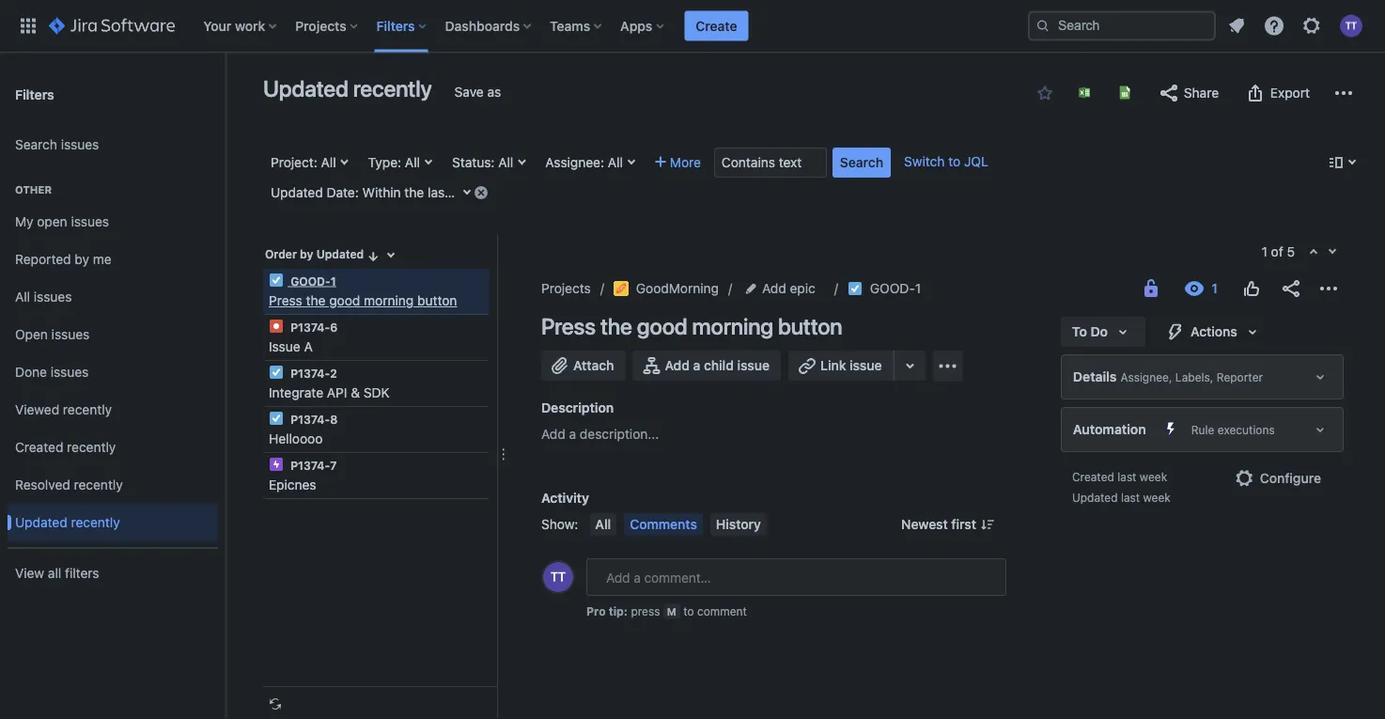 Task type: describe. For each thing, give the bounding box(es) containing it.
configure link
[[1223, 464, 1333, 494]]

issues for all issues
[[34, 289, 72, 305]]

newest
[[902, 517, 948, 532]]

1 vertical spatial last
[[1118, 470, 1137, 483]]

resolved recently link
[[8, 466, 218, 504]]

0 vertical spatial week
[[463, 185, 494, 200]]

m
[[667, 605, 677, 618]]

0 horizontal spatial the
[[306, 293, 326, 308]]

all issues
[[15, 289, 72, 305]]

2
[[330, 367, 337, 380]]

teams button
[[545, 11, 609, 41]]

p1374- for helloooo
[[291, 413, 330, 426]]

status: all
[[452, 155, 514, 170]]

created recently
[[15, 440, 116, 455]]

good-1 link
[[870, 277, 922, 300]]

save
[[455, 84, 484, 100]]

primary element
[[11, 0, 1029, 52]]

me
[[93, 252, 112, 267]]

all issues link
[[8, 278, 218, 316]]

rule executions
[[1192, 423, 1276, 436]]

add a description...
[[542, 426, 659, 442]]

projects for projects dropdown button on the left top of page
[[295, 18, 347, 33]]

pro tip: press m to comment
[[587, 605, 747, 618]]

within
[[363, 185, 401, 200]]

order by updated link
[[263, 243, 383, 265]]

recently for updated recently link at the left bottom
[[71, 515, 120, 530]]

1 horizontal spatial to
[[949, 154, 961, 169]]

recently down the "filters" popup button
[[353, 75, 432, 102]]

recently for created recently link
[[67, 440, 116, 455]]

appswitcher icon image
[[17, 15, 39, 37]]

reported by me link
[[8, 241, 218, 278]]

to do button
[[1061, 317, 1146, 347]]

banner containing your work
[[0, 0, 1386, 53]]

not available - this is the first issue image
[[1307, 245, 1322, 260]]

add epic
[[763, 281, 816, 296]]

integrate
[[269, 385, 324, 401]]

1 down order by updated link
[[331, 275, 336, 288]]

newest first button
[[890, 513, 1007, 536]]

epic image
[[269, 457, 284, 472]]

all inside other group
[[15, 289, 30, 305]]

menu bar containing all
[[586, 513, 771, 536]]

link
[[821, 358, 847, 373]]

filters inside popup button
[[377, 18, 415, 33]]

projects link
[[542, 277, 591, 300]]

issue
[[269, 339, 301, 354]]

created last week updated last week
[[1073, 470, 1171, 504]]

newest first image
[[981, 517, 996, 532]]

add for add a child issue
[[665, 358, 690, 373]]

export
[[1271, 85, 1311, 101]]

open issues
[[15, 327, 90, 342]]

settings image
[[1301, 15, 1324, 37]]

view
[[15, 566, 44, 581]]

1 left remove criteria icon
[[453, 185, 459, 200]]

open
[[15, 327, 48, 342]]

add epic button
[[742, 277, 822, 300]]

Search field
[[1029, 11, 1217, 41]]

of
[[1272, 244, 1284, 259]]

issues for search issues
[[61, 137, 99, 152]]

actions
[[1191, 324, 1238, 339]]

status:
[[452, 155, 495, 170]]

epicnes
[[269, 477, 316, 493]]

description...
[[580, 426, 659, 442]]

p1374-6
[[288, 321, 338, 334]]

to
[[1073, 324, 1088, 339]]

1 issue from the left
[[738, 358, 770, 373]]

your profile and settings image
[[1341, 15, 1363, 37]]

newest first
[[902, 517, 977, 532]]

0 horizontal spatial morning
[[364, 293, 414, 308]]

2 vertical spatial the
[[601, 313, 633, 339]]

a for child
[[694, 358, 701, 373]]

apps button
[[615, 11, 672, 41]]

add for add epic
[[763, 281, 787, 296]]

add a child issue button
[[633, 351, 781, 381]]

0 vertical spatial task image
[[848, 281, 863, 296]]

child
[[704, 358, 734, 373]]

switch to jql link
[[905, 154, 989, 169]]

add app image
[[937, 355, 960, 377]]

last for updated
[[1122, 491, 1141, 504]]

remove criteria image
[[474, 185, 489, 200]]

show:
[[542, 517, 579, 532]]

view all filters
[[15, 566, 99, 581]]

actions button
[[1154, 317, 1276, 347]]

share link
[[1149, 78, 1229, 108]]

press
[[631, 605, 660, 618]]

0 horizontal spatial to
[[684, 605, 694, 618]]

link web pages and more image
[[899, 354, 922, 377]]

1 left of
[[1262, 244, 1268, 259]]

1 of 5
[[1262, 244, 1296, 259]]

search for search issues
[[15, 137, 57, 152]]

updated inside other group
[[15, 515, 67, 530]]

done issues link
[[8, 354, 218, 391]]

your work
[[203, 18, 265, 33]]

task image for integrate api & sdk
[[269, 365, 284, 380]]

created recently link
[[8, 429, 218, 466]]

resolved recently
[[15, 477, 123, 493]]

0 vertical spatial button
[[418, 293, 457, 308]]

next issue 'p1374-6' ( type 'j' ) image
[[1326, 244, 1341, 259]]

actions image
[[1318, 277, 1341, 300]]

by for reported
[[75, 252, 89, 267]]

task image for helloooo
[[269, 411, 284, 426]]

assignee: all
[[546, 155, 623, 170]]

add a child issue
[[665, 358, 770, 373]]

to do
[[1073, 324, 1109, 339]]

other group
[[8, 164, 218, 547]]

created for created recently
[[15, 440, 63, 455]]

helloooo
[[269, 431, 323, 447]]

teams
[[550, 18, 591, 33]]

0 horizontal spatial good-1
[[288, 275, 336, 288]]

1 vertical spatial week
[[1140, 470, 1168, 483]]

updated inside created last week updated last week
[[1073, 491, 1118, 504]]

assignee,
[[1121, 370, 1173, 384]]

link issue
[[821, 358, 882, 373]]

help image
[[1264, 15, 1286, 37]]

1 horizontal spatial good-1
[[870, 281, 922, 296]]

Search issues using keywords text field
[[715, 148, 827, 178]]

open in microsoft excel image
[[1077, 85, 1093, 100]]

notifications image
[[1226, 15, 1249, 37]]

search image
[[1036, 18, 1051, 33]]

api
[[327, 385, 347, 401]]

8
[[330, 413, 338, 426]]

small image
[[1038, 86, 1053, 101]]

comment
[[698, 605, 747, 618]]

export button
[[1235, 78, 1320, 108]]

reported
[[15, 252, 71, 267]]

my open issues
[[15, 214, 109, 230]]

updated down projects dropdown button on the left top of page
[[263, 75, 349, 102]]

activity
[[542, 490, 589, 506]]

jql
[[965, 154, 989, 169]]

all for project: all
[[321, 155, 336, 170]]

all for status: all
[[499, 155, 514, 170]]

configure
[[1261, 471, 1322, 486]]

issues for open issues
[[51, 327, 90, 342]]

open
[[37, 214, 67, 230]]

labels,
[[1176, 370, 1214, 384]]

1 inside the good-1 link
[[916, 281, 922, 296]]

profile image of terry turtle image
[[543, 562, 574, 592]]

add for add a description...
[[542, 426, 566, 442]]

open issues link
[[8, 316, 218, 354]]



Task type: locate. For each thing, give the bounding box(es) containing it.
pro
[[587, 605, 606, 618]]

task image left the good-1 link
[[848, 281, 863, 296]]

issues inside my open issues link
[[71, 214, 109, 230]]

all right assignee:
[[608, 155, 623, 170]]

press down the projects link
[[542, 313, 596, 339]]

recently down "viewed recently" link
[[67, 440, 116, 455]]

resolved
[[15, 477, 70, 493]]

0 vertical spatial last
[[428, 185, 450, 200]]

apps
[[621, 18, 653, 33]]

all
[[48, 566, 61, 581]]

0 horizontal spatial press
[[269, 293, 303, 308]]

recently for resolved recently link
[[74, 477, 123, 493]]

2 horizontal spatial the
[[601, 313, 633, 339]]

1 vertical spatial a
[[569, 426, 576, 442]]

project:
[[271, 155, 318, 170]]

0 vertical spatial filters
[[377, 18, 415, 33]]

updated left small image
[[316, 248, 364, 261]]

your
[[203, 18, 232, 33]]

1 horizontal spatial good
[[637, 313, 688, 339]]

created for created last week updated last week
[[1073, 470, 1115, 483]]

sidebar navigation image
[[205, 75, 246, 113]]

issue a
[[269, 339, 313, 354]]

recently down created recently link
[[74, 477, 123, 493]]

type:
[[368, 155, 402, 170]]

0 horizontal spatial projects
[[295, 18, 347, 33]]

good-1 down order by updated
[[288, 275, 336, 288]]

0 horizontal spatial good
[[329, 293, 360, 308]]

1 vertical spatial to
[[684, 605, 694, 618]]

1 vertical spatial add
[[665, 358, 690, 373]]

issues inside the open issues link
[[51, 327, 90, 342]]

other
[[15, 184, 52, 196]]

2 vertical spatial task image
[[269, 411, 284, 426]]

projects left goodmorning 'image'
[[542, 281, 591, 296]]

issue right the child
[[738, 358, 770, 373]]

by inside other group
[[75, 252, 89, 267]]

created down viewed
[[15, 440, 63, 455]]

good up '6'
[[329, 293, 360, 308]]

updated down project:
[[271, 185, 323, 200]]

0 horizontal spatial add
[[542, 426, 566, 442]]

1 vertical spatial button
[[778, 313, 843, 339]]

0 vertical spatial created
[[15, 440, 63, 455]]

1 vertical spatial the
[[306, 293, 326, 308]]

1 horizontal spatial by
[[300, 248, 313, 261]]

search button
[[833, 148, 891, 178]]

updated recently
[[263, 75, 432, 102], [15, 515, 120, 530]]

add left the child
[[665, 358, 690, 373]]

created
[[15, 440, 63, 455], [1073, 470, 1115, 483]]

all button
[[590, 513, 617, 536]]

by left me
[[75, 252, 89, 267]]

viewed
[[15, 402, 59, 418]]

p1374-8
[[288, 413, 338, 426]]

good- left copy link to issue icon
[[870, 281, 916, 296]]

a for description...
[[569, 426, 576, 442]]

issues inside "done issues" 'link'
[[51, 364, 89, 380]]

1 vertical spatial press the good morning button
[[542, 313, 843, 339]]

p1374- up a
[[291, 321, 330, 334]]

updated down resolved
[[15, 515, 67, 530]]

1 horizontal spatial created
[[1073, 470, 1115, 483]]

a
[[304, 339, 313, 354]]

my open issues link
[[8, 203, 218, 241]]

small image
[[366, 249, 381, 264]]

6
[[330, 321, 338, 334]]

week down status: all
[[463, 185, 494, 200]]

press
[[269, 293, 303, 308], [542, 313, 596, 339]]

updated recently down projects dropdown button on the left top of page
[[263, 75, 432, 102]]

4 p1374- from the top
[[291, 459, 330, 472]]

goodmorning image
[[614, 281, 629, 296]]

0 vertical spatial updated recently
[[263, 75, 432, 102]]

morning up the child
[[692, 313, 774, 339]]

bug image
[[269, 319, 284, 334]]

1 horizontal spatial press the good morning button
[[542, 313, 843, 339]]

viewed recently link
[[8, 391, 218, 429]]

press the good morning button up '6'
[[269, 293, 457, 308]]

goodmorning link
[[614, 277, 719, 300]]

all inside button
[[596, 517, 611, 532]]

0 vertical spatial morning
[[364, 293, 414, 308]]

1 vertical spatial filters
[[15, 86, 54, 102]]

p1374-
[[291, 321, 330, 334], [291, 367, 330, 380], [291, 413, 330, 426], [291, 459, 330, 472]]

your work button
[[198, 11, 284, 41]]

2 vertical spatial week
[[1144, 491, 1171, 504]]

1 up link web pages and more icon
[[916, 281, 922, 296]]

add inside popup button
[[763, 281, 787, 296]]

projects for the projects link
[[542, 281, 591, 296]]

p1374- for issue a
[[291, 321, 330, 334]]

integrate api & sdk
[[269, 385, 390, 401]]

project: all
[[271, 155, 336, 170]]

menu bar
[[586, 513, 771, 536]]

2 p1374- from the top
[[291, 367, 330, 380]]

created inside created recently link
[[15, 440, 63, 455]]

2 issue from the left
[[850, 358, 882, 373]]

search inside "button"
[[840, 155, 884, 170]]

week down the automation element on the right bottom of page
[[1144, 491, 1171, 504]]

press down task icon
[[269, 293, 303, 308]]

task image down the issue
[[269, 365, 284, 380]]

updated down automation
[[1073, 491, 1118, 504]]

good-1 up link web pages and more icon
[[870, 281, 922, 296]]

1 horizontal spatial add
[[665, 358, 690, 373]]

1 vertical spatial search
[[840, 155, 884, 170]]

0 vertical spatial add
[[763, 281, 787, 296]]

1 horizontal spatial press
[[542, 313, 596, 339]]

to right m
[[684, 605, 694, 618]]

all right the status:
[[499, 155, 514, 170]]

search issues link
[[8, 126, 218, 164]]

my
[[15, 214, 33, 230]]

0 horizontal spatial created
[[15, 440, 63, 455]]

done issues
[[15, 364, 89, 380]]

all up open
[[15, 289, 30, 305]]

a
[[694, 358, 701, 373], [569, 426, 576, 442]]

done
[[15, 364, 47, 380]]

1 horizontal spatial projects
[[542, 281, 591, 296]]

issues for done issues
[[51, 364, 89, 380]]

1 vertical spatial morning
[[692, 313, 774, 339]]

share
[[1184, 85, 1220, 101]]

automation
[[1074, 422, 1147, 437]]

description
[[542, 400, 614, 416]]

1 horizontal spatial morning
[[692, 313, 774, 339]]

0 horizontal spatial good-
[[291, 275, 331, 288]]

1 horizontal spatial filters
[[377, 18, 415, 33]]

the right within
[[405, 185, 424, 200]]

copy link to issue image
[[918, 280, 933, 295]]

by right order
[[300, 248, 313, 261]]

0 vertical spatial press
[[269, 293, 303, 308]]

1 vertical spatial created
[[1073, 470, 1115, 483]]

a inside button
[[694, 358, 701, 373]]

0 horizontal spatial button
[[418, 293, 457, 308]]

1 horizontal spatial search
[[840, 155, 884, 170]]

add inside button
[[665, 358, 690, 373]]

create
[[696, 18, 738, 33]]

p1374- up epicnes
[[291, 459, 330, 472]]

0 horizontal spatial search
[[15, 137, 57, 152]]

jira software image
[[49, 15, 175, 37], [49, 15, 175, 37]]

link issue button
[[789, 351, 896, 381]]

press the good morning button down goodmorning
[[542, 313, 843, 339]]

all for type: all
[[405, 155, 420, 170]]

filters up 'search issues'
[[15, 86, 54, 102]]

search left switch
[[840, 155, 884, 170]]

0 vertical spatial search
[[15, 137, 57, 152]]

0 horizontal spatial a
[[569, 426, 576, 442]]

updated recently inside other group
[[15, 515, 120, 530]]

updated
[[263, 75, 349, 102], [271, 185, 323, 200], [316, 248, 364, 261], [1073, 491, 1118, 504], [15, 515, 67, 530]]

task image up helloooo
[[269, 411, 284, 426]]

task image
[[269, 273, 284, 288]]

sdk
[[364, 385, 390, 401]]

all
[[321, 155, 336, 170], [405, 155, 420, 170], [499, 155, 514, 170], [608, 155, 623, 170], [15, 289, 30, 305], [596, 517, 611, 532]]

0 vertical spatial to
[[949, 154, 961, 169]]

0 horizontal spatial filters
[[15, 86, 54, 102]]

issues inside the all issues link
[[34, 289, 72, 305]]

assignee:
[[546, 155, 605, 170]]

order
[[265, 248, 297, 261]]

type: all
[[368, 155, 420, 170]]

switch
[[905, 154, 945, 169]]

banner
[[0, 0, 1386, 53]]

1 horizontal spatial the
[[405, 185, 424, 200]]

the up p1374-6
[[306, 293, 326, 308]]

1 vertical spatial updated recently
[[15, 515, 120, 530]]

2 vertical spatial last
[[1122, 491, 1141, 504]]

share image
[[1281, 277, 1303, 300]]

order by updated
[[265, 248, 364, 261]]

p1374- for epicnes
[[291, 459, 330, 472]]

all right type:
[[405, 155, 420, 170]]

add down description
[[542, 426, 566, 442]]

search for search
[[840, 155, 884, 170]]

history button
[[711, 513, 767, 536]]

filters
[[377, 18, 415, 33], [15, 86, 54, 102]]

1 horizontal spatial button
[[778, 313, 843, 339]]

save as button
[[445, 77, 511, 107]]

filters
[[65, 566, 99, 581]]

week down automation
[[1140, 470, 1168, 483]]

vote options: no one has voted for this issue yet. image
[[1241, 277, 1264, 300]]

details
[[1074, 369, 1117, 385]]

1 horizontal spatial updated recently
[[263, 75, 432, 102]]

recently for "viewed recently" link
[[63, 402, 112, 418]]

tip:
[[609, 605, 628, 618]]

0 horizontal spatial issue
[[738, 358, 770, 373]]

to left jql
[[949, 154, 961, 169]]

1 vertical spatial good
[[637, 313, 688, 339]]

0 vertical spatial press the good morning button
[[269, 293, 457, 308]]

search
[[15, 137, 57, 152], [840, 155, 884, 170]]

1 vertical spatial projects
[[542, 281, 591, 296]]

updated date: within the last 1 week
[[271, 185, 494, 200]]

0 horizontal spatial press the good morning button
[[269, 293, 457, 308]]

0 vertical spatial projects
[[295, 18, 347, 33]]

1 vertical spatial task image
[[269, 365, 284, 380]]

a down description
[[569, 426, 576, 442]]

p1374- for integrate api & sdk
[[291, 367, 330, 380]]

search up other
[[15, 137, 57, 152]]

all up date:
[[321, 155, 336, 170]]

details element
[[1061, 354, 1345, 400]]

2 vertical spatial add
[[542, 426, 566, 442]]

morning
[[364, 293, 414, 308], [692, 313, 774, 339]]

updated recently down the resolved recently
[[15, 515, 120, 530]]

0 horizontal spatial updated recently
[[15, 515, 120, 530]]

created down automation
[[1073, 470, 1115, 483]]

all right show:
[[596, 517, 611, 532]]

reporter
[[1217, 370, 1264, 384]]

good- down order by updated
[[291, 275, 331, 288]]

press the good morning button
[[269, 293, 457, 308], [542, 313, 843, 339]]

save as
[[455, 84, 501, 100]]

filters right projects dropdown button on the left top of page
[[377, 18, 415, 33]]

the down goodmorning 'image'
[[601, 313, 633, 339]]

morning down small image
[[364, 293, 414, 308]]

open in google sheets image
[[1118, 85, 1133, 100]]

2 horizontal spatial add
[[763, 281, 787, 296]]

3 p1374- from the top
[[291, 413, 330, 426]]

comments button
[[624, 513, 703, 536]]

all for assignee: all
[[608, 155, 623, 170]]

add left epic
[[763, 281, 787, 296]]

projects
[[295, 18, 347, 33], [542, 281, 591, 296]]

recently down resolved recently link
[[71, 515, 120, 530]]

p1374- up integrate
[[291, 367, 330, 380]]

epic
[[790, 281, 816, 296]]

p1374-7
[[288, 459, 337, 472]]

1 p1374- from the top
[[291, 321, 330, 334]]

viewed recently
[[15, 402, 112, 418]]

to
[[949, 154, 961, 169], [684, 605, 694, 618]]

projects inside dropdown button
[[295, 18, 347, 33]]

p1374-2
[[288, 367, 337, 380]]

good
[[329, 293, 360, 308], [637, 313, 688, 339]]

issues inside "search issues" link
[[61, 137, 99, 152]]

last for the
[[428, 185, 450, 200]]

p1374- up helloooo
[[291, 413, 330, 426]]

0 vertical spatial the
[[405, 185, 424, 200]]

projects right the work
[[295, 18, 347, 33]]

1 horizontal spatial good-
[[870, 281, 916, 296]]

issue right link
[[850, 358, 882, 373]]

0 horizontal spatial by
[[75, 252, 89, 267]]

goodmorning
[[636, 281, 719, 296]]

1 horizontal spatial a
[[694, 358, 701, 373]]

0 vertical spatial good
[[329, 293, 360, 308]]

1 horizontal spatial issue
[[850, 358, 882, 373]]

Add a comment… field
[[587, 558, 1007, 596]]

more
[[670, 155, 701, 170]]

view all filters link
[[8, 555, 218, 592]]

0 vertical spatial a
[[694, 358, 701, 373]]

dashboards
[[445, 18, 520, 33]]

task image
[[848, 281, 863, 296], [269, 365, 284, 380], [269, 411, 284, 426]]

good down goodmorning link
[[637, 313, 688, 339]]

recently up created recently
[[63, 402, 112, 418]]

by for order
[[300, 248, 313, 261]]

date:
[[327, 185, 359, 200]]

a left the child
[[694, 358, 701, 373]]

recently
[[353, 75, 432, 102], [63, 402, 112, 418], [67, 440, 116, 455], [74, 477, 123, 493], [71, 515, 120, 530]]

1 vertical spatial press
[[542, 313, 596, 339]]

history
[[716, 517, 761, 532]]

automation element
[[1061, 407, 1345, 452]]

created inside created last week updated last week
[[1073, 470, 1115, 483]]

as
[[487, 84, 501, 100]]



Task type: vqa. For each thing, say whether or not it's contained in the screenshot.
My open issues
yes



